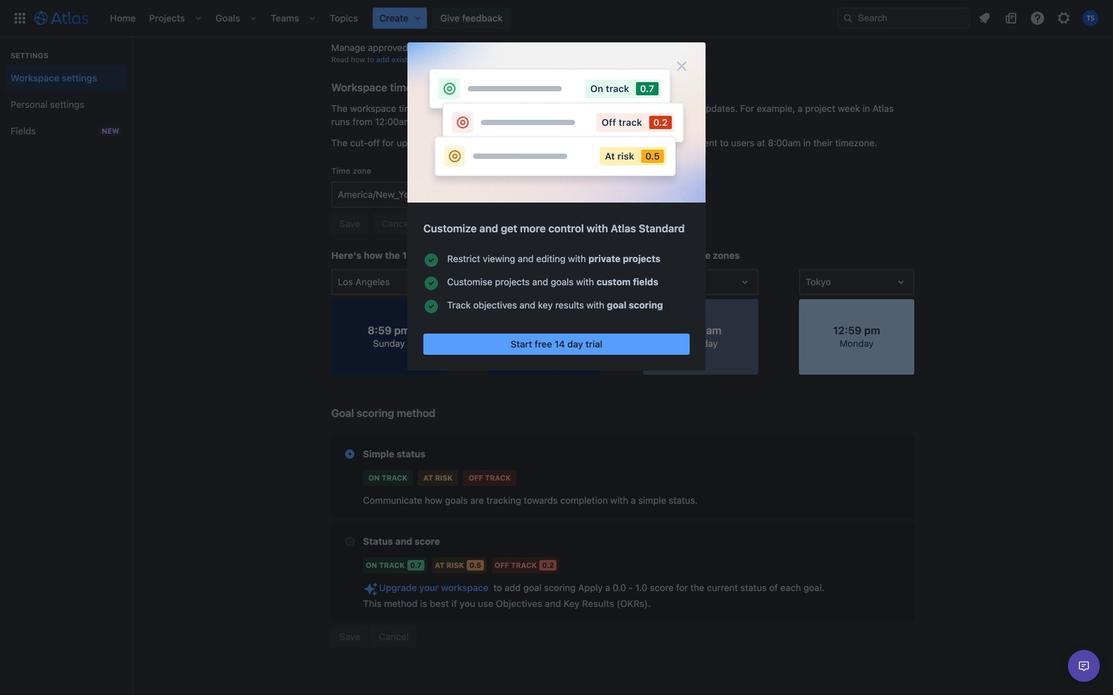 Task type: vqa. For each thing, say whether or not it's contained in the screenshot.
Notifications icon at right top
no



Task type: describe. For each thing, give the bounding box(es) containing it.
1 open image from the left
[[425, 274, 441, 290]]

1 atlas feature image from the top
[[423, 253, 439, 268]]

0 vertical spatial open image
[[582, 187, 598, 203]]

close banner image
[[674, 58, 690, 74]]

top element
[[8, 0, 838, 37]]

an external link image
[[505, 13, 516, 23]]

help image
[[1030, 10, 1046, 26]]

Search field
[[838, 8, 970, 29]]

1 vertical spatial open image
[[581, 274, 597, 290]]

2 atlas feature image from the top
[[423, 299, 439, 315]]



Task type: locate. For each thing, give the bounding box(es) containing it.
group
[[5, 37, 127, 148]]

2 open image from the left
[[737, 274, 753, 290]]

3 open image from the left
[[893, 274, 909, 290]]

atlas feature image down atlas feature image
[[423, 299, 439, 315]]

atlas paid feature image
[[363, 582, 379, 598]]

open intercom messenger image
[[1076, 659, 1092, 675]]

0 horizontal spatial open image
[[425, 274, 441, 290]]

an external link image
[[499, 42, 509, 52]]

1 horizontal spatial open image
[[737, 274, 753, 290]]

open image
[[582, 187, 598, 203], [581, 274, 597, 290]]

atlas feature image up atlas feature image
[[423, 253, 439, 268]]

atlas feature image
[[423, 253, 439, 268], [423, 299, 439, 315]]

atlas feature image
[[423, 276, 439, 292]]

search image
[[843, 13, 854, 24]]

open image
[[425, 274, 441, 290], [737, 274, 753, 290], [893, 274, 909, 290]]

2 horizontal spatial open image
[[893, 274, 909, 290]]

0 vertical spatial atlas feature image
[[423, 253, 439, 268]]

None search field
[[838, 8, 970, 29]]

1 vertical spatial atlas feature image
[[423, 299, 439, 315]]

banner
[[0, 0, 1113, 37]]



